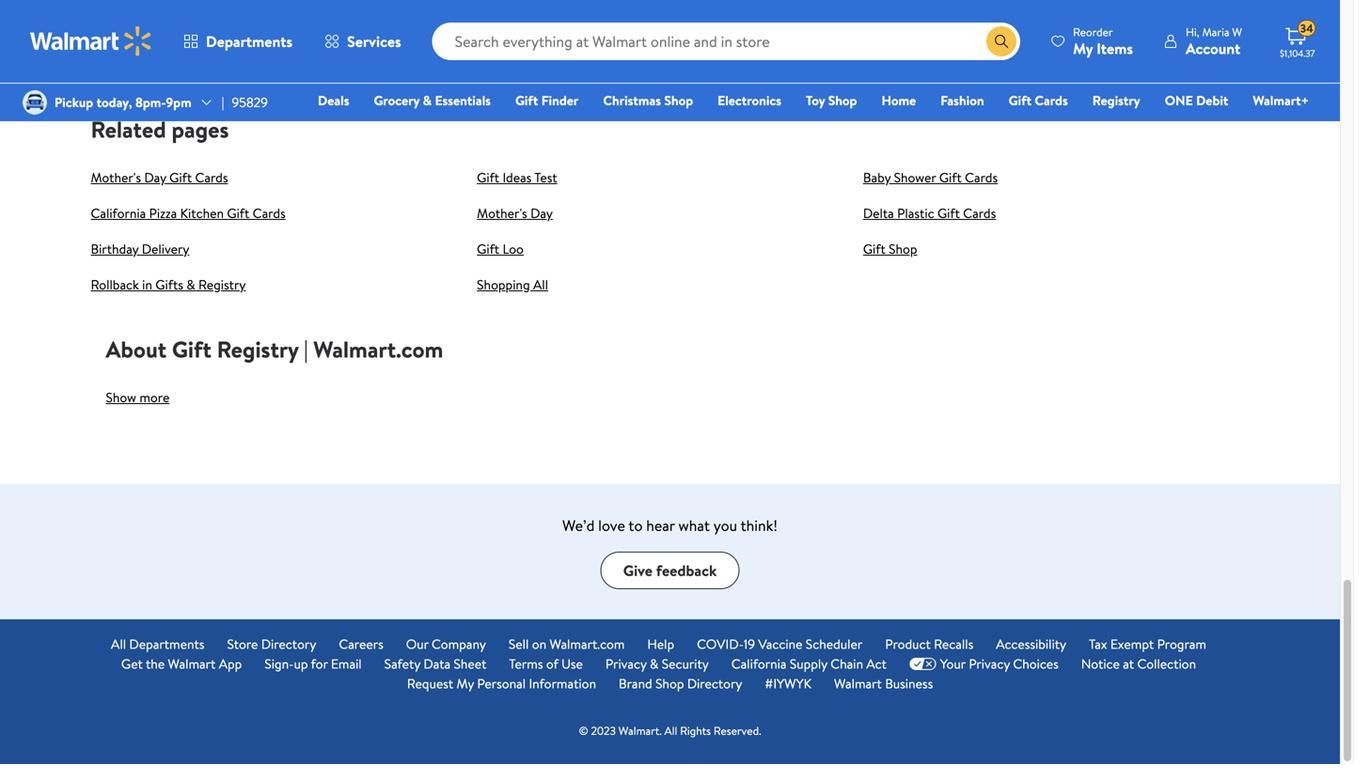 Task type: describe. For each thing, give the bounding box(es) containing it.
supply
[[790, 655, 828, 674]]

toy shop link
[[798, 90, 866, 111]]

deals link
[[310, 90, 358, 111]]

of
[[546, 655, 559, 674]]

deals
[[318, 91, 349, 110]]

registry link
[[1084, 90, 1149, 111]]

walmart inside the tax exempt program get the walmart app
[[168, 655, 216, 674]]

1 vertical spatial directory
[[687, 675, 743, 693]]

privacy choices icon image
[[910, 658, 937, 671]]

get the walmart app link
[[121, 655, 242, 674]]

one
[[1165, 91, 1194, 110]]

mother's day gift cards link
[[91, 168, 228, 187]]

reorder
[[1073, 24, 1113, 40]]

data
[[424, 655, 451, 674]]

sign-up for email link
[[265, 655, 362, 674]]

my inside reorder my items
[[1073, 38, 1093, 59]]

8pm-
[[135, 93, 166, 111]]

departments button
[[167, 19, 309, 64]]

grocery & essentials
[[374, 91, 491, 110]]

use
[[562, 655, 583, 674]]

safety data sheet
[[384, 655, 487, 674]]

walmart.
[[619, 723, 662, 739]]

help link
[[648, 635, 675, 655]]

gift right about
[[172, 334, 211, 365]]

reorder my items
[[1073, 24, 1134, 59]]

product
[[885, 635, 931, 654]]

christmas shop
[[603, 91, 693, 110]]

at
[[1123, 655, 1135, 674]]

0 horizontal spatial all
[[111, 635, 126, 654]]

gift finder link
[[507, 90, 587, 111]]

mother's for mother's day
[[477, 204, 527, 222]]

© 2023 walmart. all rights reserved.
[[579, 723, 762, 739]]

1 horizontal spatial |
[[304, 334, 308, 365]]

personal
[[477, 675, 526, 693]]

gift ideas test
[[477, 168, 558, 187]]

cards for delta plastic gift cards
[[964, 204, 996, 222]]

gift cards link
[[1001, 90, 1077, 111]]

pages
[[172, 114, 229, 145]]

walmart image
[[30, 26, 152, 56]]

fashion link
[[932, 90, 993, 111]]

birthday
[[91, 240, 139, 258]]

baby
[[863, 168, 891, 187]]

safety data sheet link
[[384, 655, 487, 674]]

product recalls link
[[885, 635, 974, 655]]

Search search field
[[432, 23, 1021, 60]]

#iywyk
[[765, 675, 812, 693]]

shop for gift
[[889, 240, 918, 258]]

home link
[[873, 90, 925, 111]]

loo
[[503, 240, 524, 258]]

2 vertical spatial registry
[[217, 334, 299, 365]]

0 vertical spatial registry
[[1093, 91, 1141, 110]]

the
[[146, 655, 165, 674]]

mother's day
[[477, 204, 553, 222]]

electronics
[[718, 91, 782, 110]]

privacy & security link
[[606, 655, 709, 674]]

1 vertical spatial registry
[[198, 276, 246, 294]]

$1,104.37
[[1280, 47, 1316, 60]]

baby shower gift cards
[[863, 168, 998, 187]]

more
[[140, 388, 170, 407]]

give
[[623, 560, 653, 581]]

delivery
[[142, 240, 189, 258]]

gift shop
[[863, 240, 918, 258]]

delta plastic gift cards link
[[863, 204, 996, 222]]

security
[[662, 655, 709, 674]]

gift loo link
[[477, 240, 524, 258]]

kitchen
[[180, 204, 224, 222]]

walmart inside walmart business link
[[834, 675, 882, 693]]

get
[[121, 655, 143, 674]]

covid-
[[697, 635, 744, 654]]

notice at collection link
[[1082, 655, 1197, 674]]

hi,
[[1186, 24, 1200, 40]]

tax exempt program get the walmart app
[[121, 635, 1207, 674]]

1 vertical spatial walmart.com
[[550, 635, 625, 654]]

toy
[[806, 91, 825, 110]]

request my personal information link
[[407, 674, 596, 694]]

store
[[227, 635, 258, 654]]

cards right kitchen
[[253, 204, 286, 222]]

gift left ideas at the top of the page
[[477, 168, 500, 187]]

0 vertical spatial directory
[[261, 635, 316, 654]]

cards for mother's day gift cards
[[195, 168, 228, 187]]

finder
[[542, 91, 579, 110]]

my inside the notice at collection request my personal information
[[457, 675, 474, 693]]

electronics link
[[709, 90, 790, 111]]

company
[[432, 635, 486, 654]]

gift down delta
[[863, 240, 886, 258]]

home
[[882, 91, 916, 110]]

day for mother's day gift cards
[[144, 168, 166, 187]]

walmart business link
[[834, 674, 933, 694]]

request
[[407, 675, 454, 693]]

mother's day gift cards
[[91, 168, 228, 187]]

brand shop directory
[[619, 675, 743, 693]]

34
[[1301, 20, 1314, 36]]

0 horizontal spatial &
[[187, 276, 195, 294]]

your privacy choices
[[941, 655, 1059, 674]]

2 privacy from the left
[[969, 655, 1010, 674]]

95829
[[232, 93, 268, 111]]

rollback
[[91, 276, 139, 294]]

©
[[579, 723, 589, 739]]

accessibility
[[996, 635, 1067, 654]]

gift up california pizza kitchen gift cards link
[[169, 168, 192, 187]]

#iywyk link
[[765, 674, 812, 694]]

email
[[331, 655, 362, 674]]

accessibility link
[[996, 635, 1067, 655]]



Task type: vqa. For each thing, say whether or not it's contained in the screenshot.
'Add to Favorites list, Emergen-C Daily Immune Support Vitamin C Supplement Powder, Raspberry, 30 Ct' image
no



Task type: locate. For each thing, give the bounding box(es) containing it.
grocery
[[374, 91, 420, 110]]

hear
[[647, 515, 675, 536]]

day up pizza
[[144, 168, 166, 187]]

my left items
[[1073, 38, 1093, 59]]

shop down plastic
[[889, 240, 918, 258]]

cards
[[1035, 91, 1068, 110], [195, 168, 228, 187], [965, 168, 998, 187], [253, 204, 286, 222], [964, 204, 996, 222]]

1 horizontal spatial directory
[[687, 675, 743, 693]]

2023
[[591, 723, 616, 739]]

california down 19
[[732, 655, 787, 674]]

your
[[941, 655, 966, 674]]

services button
[[309, 19, 417, 64]]

departments up 95829
[[206, 31, 293, 52]]

0 horizontal spatial day
[[144, 168, 166, 187]]

exempt
[[1111, 635, 1154, 654]]

0 vertical spatial all
[[533, 276, 548, 294]]

walmart business
[[834, 675, 933, 693]]

gift left finder
[[515, 91, 538, 110]]

0 vertical spatial my
[[1073, 38, 1093, 59]]

gift right kitchen
[[227, 204, 250, 222]]

1 horizontal spatial &
[[423, 91, 432, 110]]

departments up the the
[[129, 635, 205, 654]]

1 horizontal spatial walmart.com
[[550, 635, 625, 654]]

0 vertical spatial departments
[[206, 31, 293, 52]]

up
[[294, 655, 308, 674]]

privacy up brand
[[606, 655, 647, 674]]

california for california pizza kitchen gift cards
[[91, 204, 146, 222]]

all up get
[[111, 635, 126, 654]]

1 privacy from the left
[[606, 655, 647, 674]]

1 horizontal spatial departments
[[206, 31, 293, 52]]

& right the gifts
[[187, 276, 195, 294]]

pickup today, 8pm-9pm
[[55, 93, 192, 111]]

1 vertical spatial all
[[111, 635, 126, 654]]

0 vertical spatial walmart.com
[[313, 334, 443, 365]]

0 vertical spatial walmart
[[168, 655, 216, 674]]

store directory
[[227, 635, 316, 654]]

reserved.
[[714, 723, 762, 739]]

2 horizontal spatial all
[[665, 723, 678, 739]]

covid-19 vaccine scheduler link
[[697, 635, 863, 655]]

1 horizontal spatial walmart
[[834, 675, 882, 693]]

& right grocery
[[423, 91, 432, 110]]

0 vertical spatial day
[[144, 168, 166, 187]]

1 vertical spatial day
[[531, 204, 553, 222]]

gift right shower
[[940, 168, 962, 187]]

gift ideas test link
[[477, 168, 558, 187]]

we'd love to hear what you think!
[[563, 515, 778, 536]]

california for california supply chain act
[[732, 655, 787, 674]]

0 vertical spatial &
[[423, 91, 432, 110]]

all
[[533, 276, 548, 294], [111, 635, 126, 654], [665, 723, 678, 739]]

1 vertical spatial walmart
[[834, 675, 882, 693]]

shop inside 'link'
[[664, 91, 693, 110]]

my down sheet
[[457, 675, 474, 693]]

mother's up gift loo
[[477, 204, 527, 222]]

about
[[106, 334, 167, 365]]

0 horizontal spatial my
[[457, 675, 474, 693]]

terms
[[509, 655, 543, 674]]

1 vertical spatial mother's
[[477, 204, 527, 222]]

information
[[529, 675, 596, 693]]

grocery & essentials link
[[365, 90, 499, 111]]

our company
[[406, 635, 486, 654]]

rights
[[680, 723, 711, 739]]

california pizza kitchen gift cards link
[[91, 204, 286, 222]]

directory
[[261, 635, 316, 654], [687, 675, 743, 693]]

privacy right your
[[969, 655, 1010, 674]]

Walmart Site-Wide search field
[[432, 23, 1021, 60]]

feedback
[[656, 560, 717, 581]]

0 vertical spatial california
[[91, 204, 146, 222]]

walmart
[[168, 655, 216, 674], [834, 675, 882, 693]]

our company link
[[406, 635, 486, 655]]

terms of use link
[[509, 655, 583, 674]]

shop for brand
[[656, 675, 684, 693]]

safety
[[384, 655, 420, 674]]

california up birthday
[[91, 204, 146, 222]]

show
[[106, 388, 136, 407]]

cards left registry link
[[1035, 91, 1068, 110]]

program
[[1158, 635, 1207, 654]]

tax exempt program link
[[1089, 635, 1207, 655]]

in
[[142, 276, 152, 294]]

toy shop
[[806, 91, 857, 110]]

privacy
[[606, 655, 647, 674], [969, 655, 1010, 674]]

shop for christmas
[[664, 91, 693, 110]]

day for mother's day
[[531, 204, 553, 222]]

collection
[[1138, 655, 1197, 674]]

1 horizontal spatial day
[[531, 204, 553, 222]]

gift
[[515, 91, 538, 110], [1009, 91, 1032, 110], [169, 168, 192, 187], [477, 168, 500, 187], [940, 168, 962, 187], [227, 204, 250, 222], [938, 204, 960, 222], [477, 240, 500, 258], [863, 240, 886, 258], [172, 334, 211, 365]]

1 horizontal spatial california
[[732, 655, 787, 674]]

0 vertical spatial mother's
[[91, 168, 141, 187]]

0 horizontal spatial california
[[91, 204, 146, 222]]

gift right plastic
[[938, 204, 960, 222]]

cards up delta plastic gift cards link
[[965, 168, 998, 187]]

on
[[532, 635, 547, 654]]

all departments
[[111, 635, 205, 654]]

my
[[1073, 38, 1093, 59], [457, 675, 474, 693]]

sell
[[509, 635, 529, 654]]

2 vertical spatial all
[[665, 723, 678, 739]]

0 horizontal spatial mother's
[[91, 168, 141, 187]]

tax
[[1089, 635, 1108, 654]]

walmart+
[[1253, 91, 1309, 110]]

love
[[598, 515, 625, 536]]

cards down baby shower gift cards
[[964, 204, 996, 222]]

sheet
[[454, 655, 487, 674]]

gift left loo
[[477, 240, 500, 258]]

chain
[[831, 655, 864, 674]]

0 horizontal spatial |
[[222, 93, 224, 111]]

2 vertical spatial &
[[650, 655, 659, 674]]

mother's down related
[[91, 168, 141, 187]]

you
[[714, 515, 738, 536]]

0 horizontal spatial departments
[[129, 635, 205, 654]]

gift loo
[[477, 240, 524, 258]]

about gift registry | walmart.com
[[106, 334, 443, 365]]

all left rights
[[665, 723, 678, 739]]

california pizza kitchen gift cards
[[91, 204, 286, 222]]

shop right toy
[[828, 91, 857, 110]]

account
[[1186, 38, 1241, 59]]

choices
[[1013, 655, 1059, 674]]

shop for toy
[[828, 91, 857, 110]]

1 vertical spatial &
[[187, 276, 195, 294]]

shopping all link
[[477, 276, 548, 294]]

2 horizontal spatial &
[[650, 655, 659, 674]]

day down test
[[531, 204, 553, 222]]

we'd
[[563, 515, 595, 536]]

0 vertical spatial |
[[222, 93, 224, 111]]

1 vertical spatial my
[[457, 675, 474, 693]]

1 horizontal spatial my
[[1073, 38, 1093, 59]]

shop down privacy & security link at the bottom
[[656, 675, 684, 693]]

& for privacy
[[650, 655, 659, 674]]

all right shopping
[[533, 276, 548, 294]]

0 horizontal spatial walmart.com
[[313, 334, 443, 365]]

gift right fashion 'link'
[[1009, 91, 1032, 110]]

sign-
[[265, 655, 294, 674]]

california supply chain act
[[732, 655, 887, 674]]

& down help link
[[650, 655, 659, 674]]

recalls
[[934, 635, 974, 654]]

think!
[[741, 515, 778, 536]]

0 horizontal spatial walmart
[[168, 655, 216, 674]]

1 horizontal spatial all
[[533, 276, 548, 294]]

one debit link
[[1157, 90, 1237, 111]]

pizza
[[149, 204, 177, 222]]

0 horizontal spatial privacy
[[606, 655, 647, 674]]

vaccine
[[759, 635, 803, 654]]

brand
[[619, 675, 653, 693]]

1 vertical spatial california
[[732, 655, 787, 674]]

sell on walmart.com
[[509, 635, 625, 654]]

cards up kitchen
[[195, 168, 228, 187]]

 image
[[23, 90, 47, 115]]

directory up sign-
[[261, 635, 316, 654]]

1 vertical spatial departments
[[129, 635, 205, 654]]

directory down security
[[687, 675, 743, 693]]

for
[[311, 655, 328, 674]]

show more button
[[106, 383, 170, 413]]

your privacy choices link
[[910, 655, 1059, 674]]

birthday delivery link
[[91, 240, 189, 258]]

day
[[144, 168, 166, 187], [531, 204, 553, 222]]

1 vertical spatial |
[[304, 334, 308, 365]]

search icon image
[[994, 34, 1009, 49]]

1 horizontal spatial privacy
[[969, 655, 1010, 674]]

9pm
[[166, 93, 192, 111]]

walmart right the the
[[168, 655, 216, 674]]

cards for baby shower gift cards
[[965, 168, 998, 187]]

give feedback
[[623, 560, 717, 581]]

departments inside dropdown button
[[206, 31, 293, 52]]

& for grocery
[[423, 91, 432, 110]]

1 horizontal spatial mother's
[[477, 204, 527, 222]]

shop right the christmas
[[664, 91, 693, 110]]

| 95829
[[222, 93, 268, 111]]

walmart down chain
[[834, 675, 882, 693]]

related pages
[[91, 114, 229, 145]]

mother's for mother's day gift cards
[[91, 168, 141, 187]]

scheduler
[[806, 635, 863, 654]]

0 horizontal spatial directory
[[261, 635, 316, 654]]



